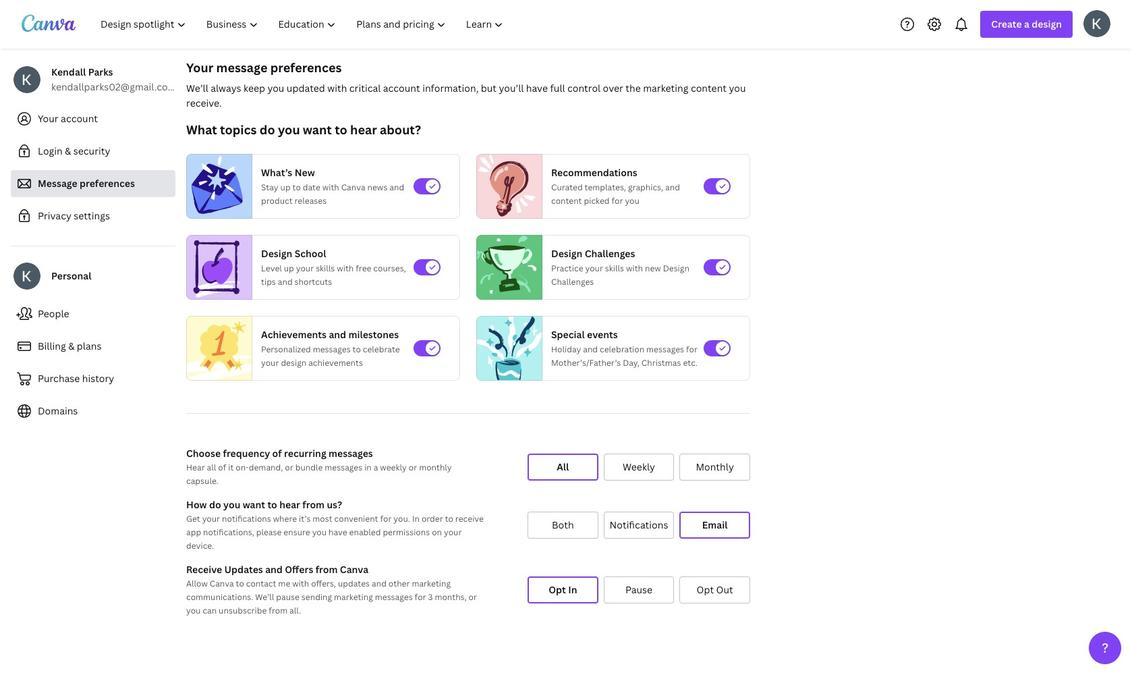 Task type: locate. For each thing, give the bounding box(es) containing it.
0 horizontal spatial of
[[218, 462, 226, 473]]

1 vertical spatial &
[[68, 340, 75, 352]]

messages up in
[[329, 447, 373, 460]]

keep
[[244, 82, 265, 95]]

to down milestones
[[353, 344, 361, 355]]

1 horizontal spatial content
[[691, 82, 727, 95]]

to inside what's new stay up to date with canva news and product releases
[[293, 182, 301, 193]]

1 vertical spatial do
[[209, 498, 221, 511]]

1 vertical spatial your
[[38, 112, 59, 125]]

0 vertical spatial design
[[1032, 18, 1063, 30]]

design inside achievements and milestones personalized messages to celebrate your design achievements
[[281, 357, 307, 369]]

0 horizontal spatial or
[[285, 462, 294, 473]]

your up 'always'
[[186, 59, 214, 76]]

& right the login
[[65, 144, 71, 157]]

and left other
[[372, 578, 387, 589]]

it
[[228, 462, 234, 473]]

0 horizontal spatial a
[[374, 462, 378, 473]]

skills left new
[[606, 263, 625, 274]]

1 horizontal spatial opt
[[697, 583, 714, 596]]

your for message
[[186, 59, 214, 76]]

0 vertical spatial your
[[186, 59, 214, 76]]

special
[[552, 328, 585, 341]]

0 horizontal spatial opt
[[549, 583, 566, 596]]

create a design
[[992, 18, 1063, 30]]

enabled
[[349, 527, 381, 538]]

out
[[717, 583, 734, 596]]

1 vertical spatial account
[[61, 112, 98, 125]]

opt for opt in
[[549, 583, 566, 596]]

marketing right the
[[644, 82, 689, 95]]

with inside design school level up your skills with free courses, tips and shortcuts
[[337, 263, 354, 274]]

messages inside achievements and milestones personalized messages to celebrate your design achievements
[[313, 344, 351, 355]]

skills up shortcuts at the top
[[316, 263, 335, 274]]

topic image for recommendations
[[477, 154, 537, 219]]

for inside receive updates and offers from canva allow canva to contact me with offers, updates and other marketing communications. we'll pause sending marketing messages for 3 months, or you can unsubscribe from all.
[[415, 591, 426, 603]]

we'll down 'contact'
[[255, 591, 274, 603]]

design down personalized
[[281, 357, 307, 369]]

1 horizontal spatial have
[[526, 82, 548, 95]]

do right topics
[[260, 122, 275, 138]]

messages up achievements at left bottom
[[313, 344, 351, 355]]

0 vertical spatial &
[[65, 144, 71, 157]]

1 vertical spatial marketing
[[412, 578, 451, 589]]

0 horizontal spatial design
[[261, 247, 293, 260]]

in inside how do you want to hear from us? get your notifications where it's most convenient for you. in order to receive app notifications, please ensure you have enabled permissions on your device.
[[412, 513, 420, 525]]

your message preferences we'll always keep you updated with critical account information, but you'll have full control over the marketing content you receive.
[[186, 59, 746, 109]]

topics
[[220, 122, 257, 138]]

for down templates,
[[612, 195, 623, 207]]

messages up christmas
[[647, 344, 685, 355]]

where
[[273, 513, 297, 525]]

0 horizontal spatial preferences
[[80, 177, 135, 190]]

1 skills from the left
[[316, 263, 335, 274]]

a right create
[[1025, 18, 1030, 30]]

messages
[[313, 344, 351, 355], [647, 344, 685, 355], [329, 447, 373, 460], [325, 462, 363, 473], [375, 591, 413, 603]]

your down personalized
[[261, 357, 279, 369]]

achievements
[[309, 357, 363, 369]]

0 horizontal spatial your
[[38, 112, 59, 125]]

weekly
[[623, 460, 656, 473]]

1 horizontal spatial do
[[260, 122, 275, 138]]

& for login
[[65, 144, 71, 157]]

1 horizontal spatial skills
[[606, 263, 625, 274]]

marketing
[[644, 82, 689, 95], [412, 578, 451, 589], [334, 591, 373, 603]]

monthly
[[696, 460, 734, 473]]

and right news
[[390, 182, 405, 193]]

hear left about?
[[350, 122, 377, 138]]

we'll up receive.
[[186, 82, 208, 95]]

plans
[[77, 340, 102, 352]]

frequency
[[223, 447, 270, 460]]

up right level
[[284, 263, 294, 274]]

with left free on the left top
[[337, 263, 354, 274]]

1 vertical spatial design
[[281, 357, 307, 369]]

from up it's
[[303, 498, 325, 511]]

domains
[[38, 404, 78, 417]]

hear
[[350, 122, 377, 138], [280, 498, 300, 511]]

of up demand,
[[272, 447, 282, 460]]

topic image for design challenges
[[477, 235, 537, 300]]

up for design
[[284, 263, 294, 274]]

updated
[[287, 82, 325, 95]]

0 horizontal spatial design
[[281, 357, 307, 369]]

&
[[65, 144, 71, 157], [68, 340, 75, 352]]

topic image
[[187, 154, 246, 219], [477, 154, 537, 219], [187, 235, 246, 300], [477, 235, 537, 300], [187, 313, 252, 384], [477, 313, 542, 384]]

of left it
[[218, 462, 226, 473]]

2 horizontal spatial or
[[469, 591, 477, 603]]

canva up communications.
[[210, 578, 234, 589]]

account right critical at the top of page
[[383, 82, 420, 95]]

notifications
[[610, 519, 669, 531]]

skills
[[316, 263, 335, 274], [606, 263, 625, 274]]

0 horizontal spatial want
[[243, 498, 265, 511]]

your inside your message preferences we'll always keep you updated with critical account information, but you'll have full control over the marketing content you receive.
[[186, 59, 214, 76]]

0 vertical spatial in
[[412, 513, 420, 525]]

pause
[[626, 583, 653, 596]]

school
[[295, 247, 326, 260]]

0 vertical spatial up
[[281, 182, 291, 193]]

your right practice
[[586, 263, 604, 274]]

design
[[1032, 18, 1063, 30], [281, 357, 307, 369]]

account inside your message preferences we'll always keep you updated with critical account information, but you'll have full control over the marketing content you receive.
[[383, 82, 420, 95]]

contact
[[246, 578, 276, 589]]

for up etc.
[[687, 344, 698, 355]]

updates
[[338, 578, 370, 589]]

0 vertical spatial from
[[303, 498, 325, 511]]

Both button
[[528, 512, 599, 539]]

0 horizontal spatial content
[[552, 195, 582, 207]]

0 horizontal spatial in
[[412, 513, 420, 525]]

want up notifications
[[243, 498, 265, 511]]

communications.
[[186, 591, 253, 603]]

with down offers
[[292, 578, 309, 589]]

control
[[568, 82, 601, 95]]

history
[[82, 372, 114, 385]]

and inside achievements and milestones personalized messages to celebrate your design achievements
[[329, 328, 346, 341]]

0 vertical spatial marketing
[[644, 82, 689, 95]]

2 horizontal spatial marketing
[[644, 82, 689, 95]]

up right stay
[[281, 182, 291, 193]]

and up achievements at left bottom
[[329, 328, 346, 341]]

1 horizontal spatial design
[[552, 247, 583, 260]]

& left plans
[[68, 340, 75, 352]]

with inside design challenges practice your skills with new design challenges
[[627, 263, 643, 274]]

1 horizontal spatial preferences
[[271, 59, 342, 76]]

to right order
[[445, 513, 454, 525]]

Notifications button
[[604, 512, 675, 539]]

canva inside what's new stay up to date with canva news and product releases
[[341, 182, 366, 193]]

0 horizontal spatial hear
[[280, 498, 300, 511]]

opt for opt out
[[697, 583, 714, 596]]

releases
[[295, 195, 327, 207]]

2 vertical spatial marketing
[[334, 591, 373, 603]]

or inside receive updates and offers from canva allow canva to contact me with offers, updates and other marketing communications. we'll pause sending marketing messages for 3 months, or you can unsubscribe from all.
[[469, 591, 477, 603]]

hear up where
[[280, 498, 300, 511]]

please
[[256, 527, 282, 538]]

1 vertical spatial hear
[[280, 498, 300, 511]]

sending
[[302, 591, 332, 603]]

day,
[[623, 357, 640, 369]]

practice
[[552, 263, 584, 274]]

to left date
[[293, 182, 301, 193]]

hear inside how do you want to hear from us? get your notifications where it's most convenient for you. in order to receive app notifications, please ensure you have enabled permissions on your device.
[[280, 498, 300, 511]]

or left bundle
[[285, 462, 294, 473]]

for inside special events holiday and celebration messages for mother's/father's day, christmas etc.
[[687, 344, 698, 355]]

1 horizontal spatial we'll
[[255, 591, 274, 603]]

ensure
[[284, 527, 310, 538]]

to inside receive updates and offers from canva allow canva to contact me with offers, updates and other marketing communications. we'll pause sending marketing messages for 3 months, or you can unsubscribe from all.
[[236, 578, 244, 589]]

0 vertical spatial content
[[691, 82, 727, 95]]

1 vertical spatial have
[[329, 527, 347, 538]]

design for design school
[[261, 247, 293, 260]]

to down updates
[[236, 578, 244, 589]]

with
[[328, 82, 347, 95], [323, 182, 339, 193], [337, 263, 354, 274], [627, 263, 643, 274], [292, 578, 309, 589]]

messages down other
[[375, 591, 413, 603]]

and up 'mother's/father's'
[[583, 344, 598, 355]]

recommendations
[[552, 166, 638, 179]]

account up "login & security" in the left of the page
[[61, 112, 98, 125]]

1 opt from the left
[[549, 583, 566, 596]]

or right weekly
[[409, 462, 417, 473]]

app
[[186, 527, 201, 538]]

design
[[261, 247, 293, 260], [552, 247, 583, 260], [663, 263, 690, 274]]

with left critical at the top of page
[[328, 82, 347, 95]]

your
[[296, 263, 314, 274], [586, 263, 604, 274], [261, 357, 279, 369], [202, 513, 220, 525], [444, 527, 462, 538]]

design inside design school level up your skills with free courses, tips and shortcuts
[[261, 247, 293, 260]]

Monthly button
[[680, 454, 751, 481]]

0 vertical spatial hear
[[350, 122, 377, 138]]

weekly
[[380, 462, 407, 473]]

challenges down practice
[[552, 276, 594, 288]]

marketing up 3
[[412, 578, 451, 589]]

your up the login
[[38, 112, 59, 125]]

0 vertical spatial preferences
[[271, 59, 342, 76]]

0 vertical spatial have
[[526, 82, 548, 95]]

design right create
[[1032, 18, 1063, 30]]

1 horizontal spatial account
[[383, 82, 420, 95]]

a inside choose frequency of recurring messages hear all of it on-demand, or bundle messages in a weekly or monthly capsule.
[[374, 462, 378, 473]]

we'll inside your message preferences we'll always keep you updated with critical account information, but you'll have full control over the marketing content you receive.
[[186, 82, 208, 95]]

etc.
[[684, 357, 698, 369]]

opt left out
[[697, 583, 714, 596]]

0 horizontal spatial we'll
[[186, 82, 208, 95]]

1 horizontal spatial in
[[569, 583, 578, 596]]

2 horizontal spatial design
[[663, 263, 690, 274]]

1 horizontal spatial design
[[1032, 18, 1063, 30]]

topic image left the "tips"
[[187, 235, 246, 300]]

curated
[[552, 182, 583, 193]]

preferences up updated
[[271, 59, 342, 76]]

up inside what's new stay up to date with canva news and product releases
[[281, 182, 291, 193]]

1 horizontal spatial marketing
[[412, 578, 451, 589]]

have left full
[[526, 82, 548, 95]]

and up me
[[265, 563, 283, 576]]

privacy settings
[[38, 209, 110, 222]]

1 vertical spatial from
[[316, 563, 338, 576]]

1 vertical spatial preferences
[[80, 177, 135, 190]]

design up practice
[[552, 247, 583, 260]]

other
[[389, 578, 410, 589]]

for left 3
[[415, 591, 426, 603]]

your
[[186, 59, 214, 76], [38, 112, 59, 125]]

topic image left practice
[[477, 235, 537, 300]]

your right on
[[444, 527, 462, 538]]

topic image left stay
[[187, 154, 246, 219]]

0 horizontal spatial skills
[[316, 263, 335, 274]]

have down most
[[329, 527, 347, 538]]

or right months, at the bottom of the page
[[469, 591, 477, 603]]

for left you.
[[380, 513, 392, 525]]

a right in
[[374, 462, 378, 473]]

all
[[557, 460, 569, 473]]

challenges down picked
[[585, 247, 636, 260]]

All button
[[528, 454, 599, 481]]

0 vertical spatial we'll
[[186, 82, 208, 95]]

2 vertical spatial canva
[[210, 578, 234, 589]]

canva for date
[[341, 182, 366, 193]]

0 vertical spatial a
[[1025, 18, 1030, 30]]

0 horizontal spatial do
[[209, 498, 221, 511]]

in right you.
[[412, 513, 420, 525]]

all.
[[290, 605, 301, 616]]

2 vertical spatial from
[[269, 605, 288, 616]]

do right how
[[209, 498, 221, 511]]

celebrate
[[363, 344, 400, 355]]

kendall parks kendallparks02@gmail.com
[[51, 65, 177, 93]]

up inside design school level up your skills with free courses, tips and shortcuts
[[284, 263, 294, 274]]

skills inside design challenges practice your skills with new design challenges
[[606, 263, 625, 274]]

design up level
[[261, 247, 293, 260]]

but
[[481, 82, 497, 95]]

0 vertical spatial canva
[[341, 182, 366, 193]]

from
[[303, 498, 325, 511], [316, 563, 338, 576], [269, 605, 288, 616]]

2 skills from the left
[[606, 263, 625, 274]]

people link
[[11, 300, 176, 327]]

with left new
[[627, 263, 643, 274]]

0 horizontal spatial have
[[329, 527, 347, 538]]

Opt Out button
[[680, 577, 751, 604]]

up for what's
[[281, 182, 291, 193]]

1 horizontal spatial want
[[303, 122, 332, 138]]

have inside how do you want to hear from us? get your notifications where it's most convenient for you. in order to receive app notifications, please ensure you have enabled permissions on your device.
[[329, 527, 347, 538]]

topic image left curated
[[477, 154, 537, 219]]

preferences down 'login & security' link
[[80, 177, 135, 190]]

new
[[295, 166, 315, 179]]

design challenges practice your skills with new design challenges
[[552, 247, 690, 288]]

top level navigation element
[[92, 11, 515, 38]]

christmas
[[642, 357, 682, 369]]

design right new
[[663, 263, 690, 274]]

in inside button
[[569, 583, 578, 596]]

opt down the both button
[[549, 583, 566, 596]]

unsubscribe
[[219, 605, 267, 616]]

want down updated
[[303, 122, 332, 138]]

offers,
[[311, 578, 336, 589]]

your inside design challenges practice your skills with new design challenges
[[586, 263, 604, 274]]

0 vertical spatial account
[[383, 82, 420, 95]]

about?
[[380, 122, 421, 138]]

topic image left personalized
[[187, 313, 252, 384]]

your down school
[[296, 263, 314, 274]]

we'll inside receive updates and offers from canva allow canva to contact me with offers, updates and other marketing communications. we'll pause sending marketing messages for 3 months, or you can unsubscribe from all.
[[255, 591, 274, 603]]

from down pause
[[269, 605, 288, 616]]

1 vertical spatial content
[[552, 195, 582, 207]]

1 vertical spatial want
[[243, 498, 265, 511]]

topic image left holiday
[[477, 313, 542, 384]]

1 horizontal spatial or
[[409, 462, 417, 473]]

what's
[[261, 166, 293, 179]]

0 vertical spatial challenges
[[585, 247, 636, 260]]

1 vertical spatial canva
[[340, 563, 369, 576]]

and right the "tips"
[[278, 276, 293, 288]]

milestones
[[349, 328, 399, 341]]

and
[[390, 182, 405, 193], [666, 182, 680, 193], [278, 276, 293, 288], [329, 328, 346, 341], [583, 344, 598, 355], [265, 563, 283, 576], [372, 578, 387, 589]]

1 vertical spatial we'll
[[255, 591, 274, 603]]

1 horizontal spatial your
[[186, 59, 214, 76]]

1 horizontal spatial a
[[1025, 18, 1030, 30]]

0 horizontal spatial account
[[61, 112, 98, 125]]

0 vertical spatial of
[[272, 447, 282, 460]]

0 vertical spatial want
[[303, 122, 332, 138]]

allow
[[186, 578, 208, 589]]

and right graphics,
[[666, 182, 680, 193]]

updates
[[225, 563, 263, 576]]

2 opt from the left
[[697, 583, 714, 596]]

content inside recommendations curated templates, graphics, and content picked for you
[[552, 195, 582, 207]]

marketing down the updates
[[334, 591, 373, 603]]

1 vertical spatial a
[[374, 462, 378, 473]]

canva up the updates
[[340, 563, 369, 576]]

from up offers,
[[316, 563, 338, 576]]

with right date
[[323, 182, 339, 193]]

1 vertical spatial in
[[569, 583, 578, 596]]

notifications,
[[203, 527, 254, 538]]

in down the both button
[[569, 583, 578, 596]]

1 vertical spatial up
[[284, 263, 294, 274]]

canva left news
[[341, 182, 366, 193]]



Task type: describe. For each thing, give the bounding box(es) containing it.
a inside dropdown button
[[1025, 18, 1030, 30]]

receive
[[456, 513, 484, 525]]

parks
[[88, 65, 113, 78]]

what topics do you want to hear about?
[[186, 122, 421, 138]]

login
[[38, 144, 63, 157]]

your for account
[[38, 112, 59, 125]]

Email button
[[680, 512, 751, 539]]

0 vertical spatial do
[[260, 122, 275, 138]]

kendall
[[51, 65, 86, 78]]

design school level up your skills with free courses, tips and shortcuts
[[261, 247, 406, 288]]

your right get
[[202, 513, 220, 525]]

and inside recommendations curated templates, graphics, and content picked for you
[[666, 182, 680, 193]]

3
[[428, 591, 433, 603]]

& for billing
[[68, 340, 75, 352]]

your account link
[[11, 105, 176, 132]]

for inside how do you want to hear from us? get your notifications where it's most convenient for you. in order to receive app notifications, please ensure you have enabled permissions on your device.
[[380, 513, 392, 525]]

achievements and milestones personalized messages to celebrate your design achievements
[[261, 328, 400, 369]]

what
[[186, 122, 217, 138]]

Pause button
[[604, 577, 675, 604]]

capsule.
[[186, 475, 219, 487]]

messages left in
[[325, 462, 363, 473]]

all
[[207, 462, 216, 473]]

billing
[[38, 340, 66, 352]]

and inside design school level up your skills with free courses, tips and shortcuts
[[278, 276, 293, 288]]

what's new stay up to date with canva news and product releases
[[261, 166, 405, 207]]

you inside receive updates and offers from canva allow canva to contact me with offers, updates and other marketing communications. we'll pause sending marketing messages for 3 months, or you can unsubscribe from all.
[[186, 605, 201, 616]]

on-
[[236, 462, 249, 473]]

can
[[203, 605, 217, 616]]

1 vertical spatial of
[[218, 462, 226, 473]]

special events holiday and celebration messages for mother's/father's day, christmas etc.
[[552, 328, 698, 369]]

opt out
[[697, 583, 734, 596]]

templates,
[[585, 182, 627, 193]]

messages inside receive updates and offers from canva allow canva to contact me with offers, updates and other marketing communications. we'll pause sending marketing messages for 3 months, or you can unsubscribe from all.
[[375, 591, 413, 603]]

purchase
[[38, 372, 80, 385]]

and inside what's new stay up to date with canva news and product releases
[[390, 182, 405, 193]]

you'll
[[499, 82, 524, 95]]

1 horizontal spatial of
[[272, 447, 282, 460]]

Weekly button
[[604, 454, 675, 481]]

with inside your message preferences we'll always keep you updated with critical account information, but you'll have full control over the marketing content you receive.
[[328, 82, 347, 95]]

your inside achievements and milestones personalized messages to celebrate your design achievements
[[261, 357, 279, 369]]

preferences inside your message preferences we'll always keep you updated with critical account information, but you'll have full control over the marketing content you receive.
[[271, 59, 342, 76]]

stay
[[261, 182, 279, 193]]

billing & plans
[[38, 340, 102, 352]]

from inside how do you want to hear from us? get your notifications where it's most convenient for you. in order to receive app notifications, please ensure you have enabled permissions on your device.
[[303, 498, 325, 511]]

topic image for design school
[[187, 235, 246, 300]]

it's
[[299, 513, 311, 525]]

content inside your message preferences we'll always keep you updated with critical account information, but you'll have full control over the marketing content you receive.
[[691, 82, 727, 95]]

canva for canva
[[210, 578, 234, 589]]

free
[[356, 263, 372, 274]]

device.
[[186, 540, 214, 552]]

have inside your message preferences we'll always keep you updated with critical account information, but you'll have full control over the marketing content you receive.
[[526, 82, 548, 95]]

privacy settings link
[[11, 203, 176, 230]]

months,
[[435, 591, 467, 603]]

with inside receive updates and offers from canva allow canva to contact me with offers, updates and other marketing communications. we'll pause sending marketing messages for 3 months, or you can unsubscribe from all.
[[292, 578, 309, 589]]

new
[[645, 263, 661, 274]]

always
[[211, 82, 241, 95]]

us?
[[327, 498, 342, 511]]

kendall parks image
[[1084, 10, 1111, 37]]

product
[[261, 195, 293, 207]]

mother's/father's
[[552, 357, 621, 369]]

shortcuts
[[295, 276, 332, 288]]

marketing inside your message preferences we'll always keep you updated with critical account information, but you'll have full control over the marketing content you receive.
[[644, 82, 689, 95]]

order
[[422, 513, 443, 525]]

1 horizontal spatial hear
[[350, 122, 377, 138]]

design inside dropdown button
[[1032, 18, 1063, 30]]

design for design challenges
[[552, 247, 583, 260]]

information,
[[423, 82, 479, 95]]

receive.
[[186, 97, 222, 109]]

purchase history
[[38, 372, 114, 385]]

for inside recommendations curated templates, graphics, and content picked for you
[[612, 195, 623, 207]]

critical
[[350, 82, 381, 95]]

topic image for achievements and milestones
[[187, 313, 252, 384]]

purchase history link
[[11, 365, 176, 392]]

to up where
[[268, 498, 277, 511]]

message preferences
[[38, 177, 135, 190]]

messages inside special events holiday and celebration messages for mother's/father's day, christmas etc.
[[647, 344, 685, 355]]

create
[[992, 18, 1023, 30]]

Opt In button
[[528, 577, 599, 604]]

message preferences link
[[11, 170, 176, 197]]

permissions
[[383, 527, 430, 538]]

bundle
[[296, 462, 323, 473]]

personalized
[[261, 344, 311, 355]]

hear
[[186, 462, 205, 473]]

to inside achievements and milestones personalized messages to celebrate your design achievements
[[353, 344, 361, 355]]

holiday
[[552, 344, 582, 355]]

topic image for special events
[[477, 313, 542, 384]]

most
[[313, 513, 333, 525]]

security
[[73, 144, 110, 157]]

1 vertical spatial challenges
[[552, 276, 594, 288]]

you inside recommendations curated templates, graphics, and content picked for you
[[625, 195, 640, 207]]

how
[[186, 498, 207, 511]]

me
[[278, 578, 290, 589]]

with inside what's new stay up to date with canva news and product releases
[[323, 182, 339, 193]]

privacy
[[38, 209, 71, 222]]

login & security
[[38, 144, 110, 157]]

you.
[[394, 513, 410, 525]]

over
[[603, 82, 624, 95]]

login & security link
[[11, 138, 176, 165]]

people
[[38, 307, 69, 320]]

level
[[261, 263, 282, 274]]

and inside special events holiday and celebration messages for mother's/father's day, christmas etc.
[[583, 344, 598, 355]]

the
[[626, 82, 641, 95]]

create a design button
[[981, 11, 1073, 38]]

settings
[[74, 209, 110, 222]]

do inside how do you want to hear from us? get your notifications where it's most convenient for you. in order to receive app notifications, please ensure you have enabled permissions on your device.
[[209, 498, 221, 511]]

topic image for what's new
[[187, 154, 246, 219]]

kendallparks02@gmail.com
[[51, 80, 177, 93]]

news
[[368, 182, 388, 193]]

monthly
[[419, 462, 452, 473]]

want inside how do you want to hear from us? get your notifications where it's most convenient for you. in order to receive app notifications, please ensure you have enabled permissions on your device.
[[243, 498, 265, 511]]

your account
[[38, 112, 98, 125]]

skills inside design school level up your skills with free courses, tips and shortcuts
[[316, 263, 335, 274]]

receive updates and offers from canva allow canva to contact me with offers, updates and other marketing communications. we'll pause sending marketing messages for 3 months, or you can unsubscribe from all.
[[186, 563, 477, 616]]

message
[[216, 59, 268, 76]]

0 horizontal spatial marketing
[[334, 591, 373, 603]]

offers
[[285, 563, 314, 576]]

full
[[551, 82, 566, 95]]

personal
[[51, 269, 91, 282]]

get
[[186, 513, 200, 525]]

your inside design school level up your skills with free courses, tips and shortcuts
[[296, 263, 314, 274]]

pause
[[276, 591, 300, 603]]

notifications
[[222, 513, 271, 525]]

to up what's new stay up to date with canva news and product releases on the top left of page
[[335, 122, 348, 138]]

how do you want to hear from us? get your notifications where it's most convenient for you. in order to receive app notifications, please ensure you have enabled permissions on your device.
[[186, 498, 484, 552]]



Task type: vqa. For each thing, say whether or not it's contained in the screenshot.
"have" in The templates have unlocked the organization's potential. Team members can now easily repurpose materials to suit their audiences and project needs, no matter their design experience.
no



